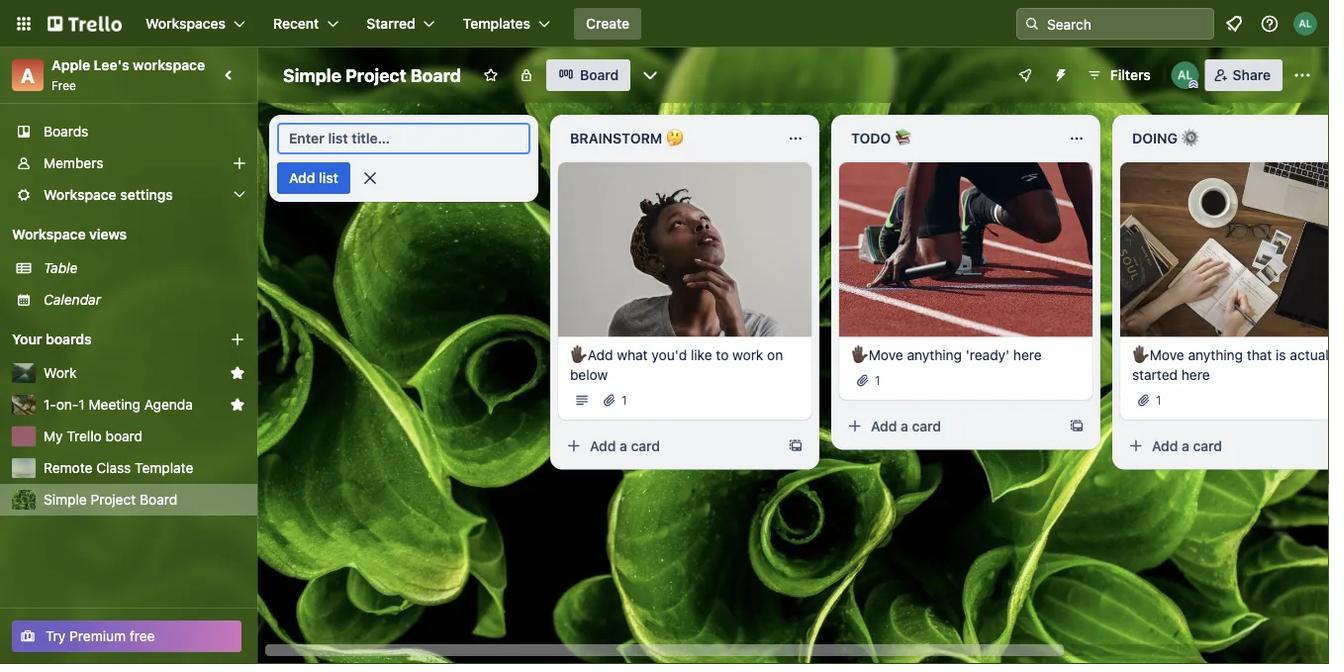 Task type: locate. For each thing, give the bounding box(es) containing it.
0 vertical spatial project
[[346, 64, 407, 86]]

workspace down 'members' at the top
[[44, 187, 116, 203]]

starred icon image
[[230, 365, 245, 381], [230, 397, 245, 413]]

add a card down ✋🏿 move anything 'ready' here
[[871, 418, 941, 434]]

calendar
[[44, 292, 101, 308]]

0 horizontal spatial project
[[91, 491, 136, 508]]

anything left 'ready'
[[907, 347, 962, 363]]

2 horizontal spatial card
[[1193, 438, 1222, 454]]

2 move from the left
[[1150, 347, 1185, 363]]

share button
[[1205, 59, 1283, 91]]

add a card down ✋🏿 move anything that is actuall link
[[1152, 438, 1222, 454]]

workspace up table at the left top of the page
[[12, 226, 86, 243]]

workspace inside workspace settings popup button
[[44, 187, 116, 203]]

boards
[[44, 123, 88, 140]]

filters
[[1110, 67, 1151, 83]]

simple project board down the class
[[44, 491, 177, 508]]

✋🏿 inside ✋🏿 move anything that is actuall
[[1132, 347, 1146, 363]]

your boards with 5 items element
[[12, 328, 200, 351]]

Enter list title… text field
[[277, 123, 531, 154]]

boards link
[[0, 116, 257, 147]]

1-
[[44, 396, 56, 413]]

0 horizontal spatial simple project board
[[44, 491, 177, 508]]

lee's
[[94, 57, 129, 73]]

1 vertical spatial simple
[[44, 491, 87, 508]]

2 anything from the left
[[1188, 347, 1243, 363]]

move
[[869, 347, 903, 363], [1150, 347, 1185, 363]]

1 horizontal spatial add a card
[[871, 418, 941, 434]]

a down what
[[620, 438, 627, 454]]

simple down remote
[[44, 491, 87, 508]]

📚
[[895, 130, 909, 146]]

try premium free
[[46, 628, 155, 644]]

project down the class
[[91, 491, 136, 508]]

✋🏿 inside '✋🏿 add what you'd like to work on below'
[[570, 347, 584, 363]]

starred button
[[355, 8, 447, 40]]

1 vertical spatial simple project board
[[44, 491, 177, 508]]

search image
[[1024, 16, 1040, 32]]

table link
[[44, 258, 245, 278]]

1 inside button
[[79, 396, 85, 413]]

1 up trello
[[79, 396, 85, 413]]

1 ✋🏿 from the left
[[570, 347, 584, 363]]

0 horizontal spatial simple
[[44, 491, 87, 508]]

0 vertical spatial workspace
[[44, 187, 116, 203]]

anything inside ✋🏿 move anything that is actuall
[[1188, 347, 1243, 363]]

1 vertical spatial project
[[91, 491, 136, 508]]

apple lee's workspace free
[[51, 57, 205, 92]]

trello
[[67, 428, 102, 444]]

board left the star or unstar board 'icon'
[[411, 64, 461, 86]]

create button
[[574, 8, 642, 40]]

BRAINSTORM 🤔 text field
[[558, 123, 776, 154]]

1 horizontal spatial board
[[411, 64, 461, 86]]

0 horizontal spatial move
[[869, 347, 903, 363]]

remote class template
[[44, 460, 193, 476]]

1
[[875, 374, 881, 388], [622, 394, 627, 407], [1156, 394, 1162, 407], [79, 396, 85, 413]]

1 move from the left
[[869, 347, 903, 363]]

todo
[[851, 130, 891, 146]]

✋🏿
[[570, 347, 584, 363], [851, 347, 865, 363], [1132, 347, 1146, 363]]

premium
[[69, 628, 126, 644]]

✋🏿 move anything that is actuall
[[1132, 347, 1329, 383]]

1 horizontal spatial simple project board
[[283, 64, 461, 86]]

board
[[411, 64, 461, 86], [580, 67, 619, 83], [140, 491, 177, 508]]

✋🏿 move anything 'ready' here link
[[851, 345, 1081, 365]]

simple project board inside text field
[[283, 64, 461, 86]]

card down '✋🏿 add what you'd like to work on below'
[[631, 438, 660, 454]]

private image
[[519, 67, 535, 83]]

agenda
[[144, 396, 193, 413]]

0 vertical spatial simple
[[283, 64, 341, 86]]

board down template
[[140, 491, 177, 508]]

1 horizontal spatial a
[[901, 418, 909, 434]]

project down starred
[[346, 64, 407, 86]]

add list button
[[277, 162, 350, 194]]

0 horizontal spatial card
[[631, 438, 660, 454]]

recent button
[[261, 8, 351, 40]]

add a card button
[[839, 410, 1061, 442], [558, 430, 780, 462], [1120, 430, 1329, 462]]

0 horizontal spatial add a card
[[590, 438, 660, 454]]

workspace
[[133, 57, 205, 73]]

to
[[716, 347, 729, 363]]

add a card for anything
[[871, 418, 941, 434]]

your boards
[[12, 331, 92, 347]]

add inside add list button
[[289, 170, 315, 186]]

board left customize views image
[[580, 67, 619, 83]]

workspace for workspace views
[[12, 226, 86, 243]]

2 starred icon image from the top
[[230, 397, 245, 413]]

members
[[44, 155, 103, 171]]

star or unstar board image
[[483, 67, 499, 83]]

workspaces
[[146, 15, 226, 32]]

move inside ✋🏿 move anything that is actuall
[[1150, 347, 1185, 363]]

remote class template link
[[44, 458, 245, 478]]

1 vertical spatial workspace
[[12, 226, 86, 243]]

views
[[89, 226, 127, 243]]

✋🏿 for ✋🏿 move anything 'ready' here
[[851, 347, 865, 363]]

0 horizontal spatial anything
[[907, 347, 962, 363]]

add
[[289, 170, 315, 186], [588, 347, 613, 363], [871, 418, 897, 434], [590, 438, 616, 454], [1152, 438, 1178, 454]]

free
[[51, 78, 76, 92]]

0 vertical spatial starred icon image
[[230, 365, 245, 381]]

✋🏿 for ✋🏿 move anything that is actuall
[[1132, 347, 1146, 363]]

anything left that
[[1188, 347, 1243, 363]]

0 horizontal spatial a
[[620, 438, 627, 454]]

that
[[1247, 347, 1272, 363]]

1 horizontal spatial ✋🏿
[[851, 347, 865, 363]]

add a card
[[871, 418, 941, 434], [590, 438, 660, 454], [1152, 438, 1222, 454]]

card down ✋🏿 move anything 'ready' here
[[912, 418, 941, 434]]

'ready'
[[966, 347, 1010, 363]]

0 vertical spatial simple project board
[[283, 64, 461, 86]]

filters button
[[1081, 59, 1157, 91]]

add a card button down ✋🏿 move anything 'ready' here
[[839, 410, 1061, 442]]

anything for 'ready'
[[907, 347, 962, 363]]

0 horizontal spatial add a card button
[[558, 430, 780, 462]]

a link
[[12, 59, 44, 91]]

1 vertical spatial starred icon image
[[230, 397, 245, 413]]

a down ✋🏿 move anything 'ready' here
[[901, 418, 909, 434]]

1 horizontal spatial simple
[[283, 64, 341, 86]]

DOING ⚙️ text field
[[1120, 123, 1329, 154]]

simple project board down starred
[[283, 64, 461, 86]]

automation image
[[1045, 59, 1073, 87]]

0 horizontal spatial board
[[140, 491, 177, 508]]

2 horizontal spatial ✋🏿
[[1132, 347, 1146, 363]]

card down ✋🏿 move anything that is actuall link
[[1193, 438, 1222, 454]]

1 horizontal spatial card
[[912, 418, 941, 434]]

back to home image
[[48, 8, 122, 40]]

simple
[[283, 64, 341, 86], [44, 491, 87, 508]]

card for anything
[[912, 418, 941, 434]]

add a card button down '✋🏿 add what you'd like to work on below'
[[558, 430, 780, 462]]

2 horizontal spatial add a card
[[1152, 438, 1222, 454]]

3 ✋🏿 from the left
[[1132, 347, 1146, 363]]

add a card down below
[[590, 438, 660, 454]]

workspace views
[[12, 226, 127, 243]]

cancel list editing image
[[360, 168, 380, 188]]

apple lee (applelee29) image
[[1294, 12, 1317, 36]]

project
[[346, 64, 407, 86], [91, 491, 136, 508]]

1 horizontal spatial move
[[1150, 347, 1185, 363]]

card
[[912, 418, 941, 434], [631, 438, 660, 454], [1193, 438, 1222, 454]]

1 horizontal spatial anything
[[1188, 347, 1243, 363]]

below
[[570, 366, 608, 383]]

add a card button for 'ready'
[[839, 410, 1061, 442]]

0 horizontal spatial ✋🏿
[[570, 347, 584, 363]]

move for ✋🏿 move anything that is actuall
[[1150, 347, 1185, 363]]

anything
[[907, 347, 962, 363], [1188, 347, 1243, 363]]

starred icon image for work
[[230, 365, 245, 381]]

Board name text field
[[273, 59, 471, 91]]

simple project board
[[283, 64, 461, 86], [44, 491, 177, 508]]

a down ✋🏿 move anything that is actuall link
[[1182, 438, 1190, 454]]

✋🏿 move anything 'ready' here
[[851, 347, 1042, 363]]

simple down recent popup button
[[283, 64, 341, 86]]

✋🏿 for ✋🏿 add what you'd like to work on below
[[570, 347, 584, 363]]

card for what
[[631, 438, 660, 454]]

work
[[733, 347, 763, 363]]

2 ✋🏿 from the left
[[851, 347, 865, 363]]

1 anything from the left
[[907, 347, 962, 363]]

1 horizontal spatial project
[[346, 64, 407, 86]]

on-
[[56, 396, 79, 413]]

1 horizontal spatial add a card button
[[839, 410, 1061, 442]]

1 starred icon image from the top
[[230, 365, 245, 381]]

is
[[1276, 347, 1286, 363]]

add a card button down ✋🏿 move anything that is actuall link
[[1120, 430, 1329, 462]]

workspace
[[44, 187, 116, 203], [12, 226, 86, 243]]

a for anything
[[901, 418, 909, 434]]



Task type: vqa. For each thing, say whether or not it's contained in the screenshot.
5.3K
no



Task type: describe. For each thing, give the bounding box(es) containing it.
workspace settings button
[[0, 179, 257, 211]]

free
[[130, 628, 155, 644]]

like
[[691, 347, 712, 363]]

a for what
[[620, 438, 627, 454]]

template
[[135, 460, 193, 476]]

doing ⚙️
[[1132, 130, 1195, 146]]

try
[[46, 628, 66, 644]]

✋🏿 add what you'd like to work on below link
[[570, 345, 800, 385]]

simple inside text field
[[283, 64, 341, 86]]

my trello board
[[44, 428, 143, 444]]

my trello board link
[[44, 427, 245, 446]]

1 down what
[[622, 394, 627, 407]]

⚙️
[[1181, 130, 1195, 146]]

Search field
[[1040, 9, 1214, 39]]

primary element
[[0, 0, 1329, 48]]

calendar link
[[44, 290, 245, 310]]

remote
[[44, 460, 93, 476]]

work button
[[44, 363, 222, 383]]

1-on-1 meeting agenda
[[44, 396, 193, 413]]

✋🏿 move anything that is actuall link
[[1132, 345, 1329, 385]]

you'd
[[652, 347, 687, 363]]

board
[[105, 428, 143, 444]]

add for rightmost add a card button
[[1152, 438, 1178, 454]]

show menu image
[[1293, 65, 1312, 85]]

create from template… image
[[1069, 418, 1085, 434]]

work
[[44, 365, 77, 381]]

add for add a card button corresponding to you'd
[[590, 438, 616, 454]]

templates
[[463, 15, 531, 32]]

add a card button for you'd
[[558, 430, 780, 462]]

a
[[21, 63, 35, 87]]

settings
[[120, 187, 173, 203]]

what
[[617, 347, 648, 363]]

2 horizontal spatial board
[[580, 67, 619, 83]]

on
[[767, 347, 783, 363]]

templates button
[[451, 8, 562, 40]]

add for add a card button related to 'ready'
[[871, 418, 897, 434]]

move for ✋🏿 move anything 'ready' here
[[869, 347, 903, 363]]

0 notifications image
[[1222, 12, 1246, 36]]

open information menu image
[[1260, 14, 1280, 34]]

list
[[319, 170, 338, 186]]

brainstorm 🤔
[[570, 130, 680, 146]]

my
[[44, 428, 63, 444]]

apple lee (applelee29) image
[[1172, 61, 1199, 89]]

try premium free button
[[12, 621, 242, 652]]

this member is an admin of this board. image
[[1189, 80, 1198, 89]]

TODO 📚 text field
[[839, 123, 1057, 154]]

doing
[[1132, 130, 1178, 146]]

share
[[1233, 67, 1271, 83]]

starred icon image for 1-on-1 meeting agenda
[[230, 397, 245, 413]]

simple project board link
[[44, 490, 245, 510]]

✋🏿 add what you'd like to work on below
[[570, 347, 783, 383]]

1 down ✋🏿 move anything 'ready' here
[[875, 374, 881, 388]]

boards
[[46, 331, 92, 347]]

actuall
[[1290, 347, 1329, 363]]

starred
[[367, 15, 415, 32]]

table
[[44, 260, 78, 276]]

add board image
[[230, 332, 245, 347]]

🤔
[[666, 130, 680, 146]]

board link
[[546, 59, 631, 91]]

board inside text field
[[411, 64, 461, 86]]

here
[[1013, 347, 1042, 363]]

2 horizontal spatial add a card button
[[1120, 430, 1329, 462]]

add a card for what
[[590, 438, 660, 454]]

apple
[[51, 57, 90, 73]]

your
[[12, 331, 42, 347]]

create from template… image
[[788, 438, 804, 454]]

class
[[96, 460, 131, 476]]

todo 📚
[[851, 130, 909, 146]]

meeting
[[89, 396, 140, 413]]

brainstorm
[[570, 130, 662, 146]]

add inside '✋🏿 add what you'd like to work on below'
[[588, 347, 613, 363]]

workspace navigation collapse icon image
[[216, 61, 243, 89]]

workspaces button
[[134, 8, 257, 40]]

workspace settings
[[44, 187, 173, 203]]

create
[[586, 15, 630, 32]]

1-on-1 meeting agenda button
[[44, 395, 222, 415]]

recent
[[273, 15, 319, 32]]

add list
[[289, 170, 338, 186]]

customize views image
[[641, 65, 660, 85]]

power ups image
[[1017, 67, 1033, 83]]

members link
[[0, 147, 257, 179]]

project inside text field
[[346, 64, 407, 86]]

anything for that
[[1188, 347, 1243, 363]]

2 horizontal spatial a
[[1182, 438, 1190, 454]]

workspace for workspace settings
[[44, 187, 116, 203]]

1 down ✋🏿 move anything that is actuall link
[[1156, 394, 1162, 407]]

apple lee's workspace link
[[51, 57, 205, 73]]



